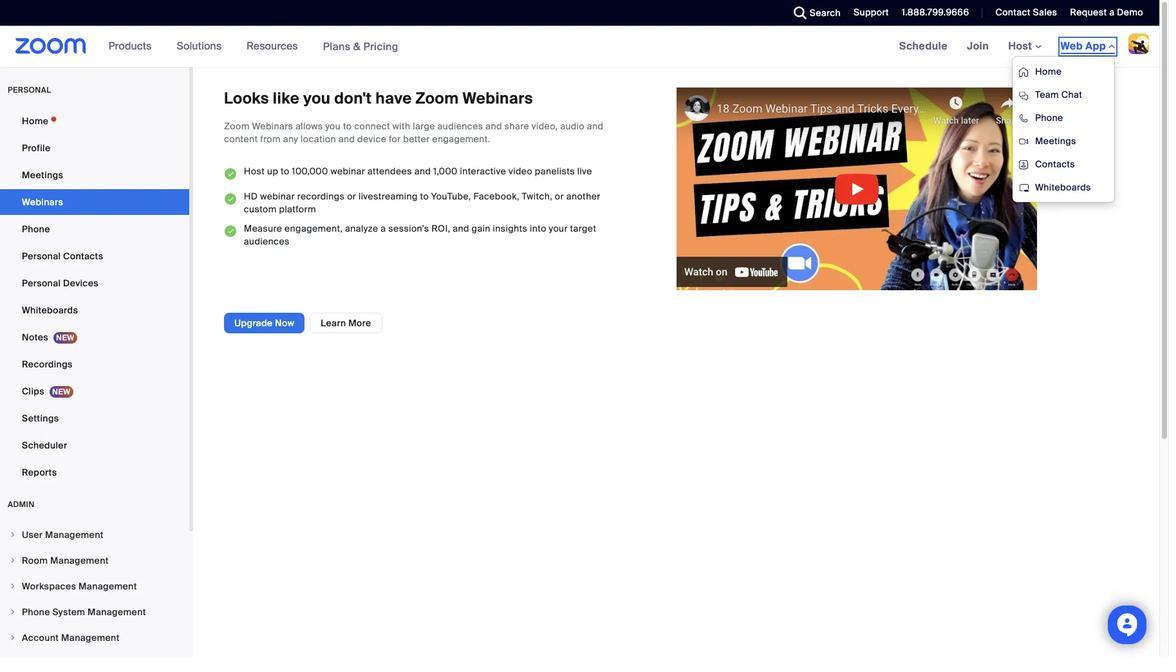 Task type: locate. For each thing, give the bounding box(es) containing it.
a left demo
[[1110, 6, 1115, 18]]

0 horizontal spatial host
[[244, 166, 265, 177]]

1 horizontal spatial whiteboards link
[[1013, 176, 1115, 199]]

0 horizontal spatial meetings
[[22, 169, 63, 181]]

0 vertical spatial whiteboards link
[[1013, 176, 1115, 199]]

0 horizontal spatial phone link
[[0, 216, 189, 242]]

1 vertical spatial home link
[[0, 108, 189, 134]]

right image left workspaces
[[9, 583, 17, 591]]

2 right image from the top
[[9, 583, 17, 591]]

for
[[389, 134, 401, 145]]

product information navigation
[[99, 26, 408, 68]]

0 vertical spatial right image
[[9, 557, 17, 565]]

1 vertical spatial right image
[[9, 583, 17, 591]]

home up the 'profile'
[[22, 115, 48, 127]]

1 horizontal spatial home link
[[1013, 60, 1115, 83]]

management down 'phone system management' menu item
[[61, 633, 120, 644]]

1 vertical spatial audiences
[[244, 236, 290, 247]]

1 right image from the top
[[9, 531, 17, 539]]

host
[[1009, 39, 1035, 53], [244, 166, 265, 177]]

1 personal from the top
[[22, 251, 61, 262]]

right image inside user management 'menu item'
[[9, 531, 17, 539]]

phone up "personal contacts"
[[22, 224, 50, 235]]

1 vertical spatial personal
[[22, 278, 61, 289]]

1 vertical spatial phone
[[22, 224, 50, 235]]

1 horizontal spatial webinars
[[252, 121, 293, 132]]

1 vertical spatial meetings
[[22, 169, 63, 181]]

whiteboards inside personal menu menu
[[22, 305, 78, 316]]

home inside personal menu menu
[[22, 115, 48, 127]]

profile picture image
[[1129, 33, 1150, 54]]

0 vertical spatial whiteboards
[[1036, 182, 1092, 193]]

whiteboards
[[1036, 182, 1092, 193], [22, 305, 78, 316]]

content
[[224, 134, 258, 145]]

zoom up large
[[416, 88, 459, 108]]

reports
[[22, 467, 57, 479]]

interactive
[[460, 166, 506, 177]]

reports link
[[0, 460, 189, 486]]

team
[[1036, 89, 1060, 100]]

home link up team chat
[[1013, 60, 1115, 83]]

1 horizontal spatial whiteboards
[[1036, 182, 1092, 193]]

webinar inside hd webinar recordings or livestreaming to youtube, facebook, twitch, or another custom platform
[[260, 191, 295, 202]]

0 vertical spatial audiences
[[438, 121, 483, 132]]

host inside meetings navigation
[[1009, 39, 1035, 53]]

management up 'phone system management' menu item
[[79, 581, 137, 593]]

products button
[[109, 26, 157, 67]]

into
[[530, 223, 547, 234]]

0 vertical spatial personal
[[22, 251, 61, 262]]

1.888.799.9666 button
[[893, 0, 973, 26], [902, 6, 970, 18]]

1 vertical spatial a
[[381, 223, 386, 234]]

1 horizontal spatial meetings link
[[1013, 129, 1115, 153]]

device
[[358, 134, 387, 145]]

personal up personal devices
[[22, 251, 61, 262]]

0 vertical spatial phone
[[1036, 112, 1064, 124]]

1 vertical spatial whiteboards link
[[0, 298, 189, 323]]

contacts inside meetings navigation
[[1036, 158, 1076, 170]]

right image inside account management menu item
[[9, 634, 17, 642]]

1 vertical spatial whiteboards
[[22, 305, 78, 316]]

panelists
[[535, 166, 575, 177]]

2 vertical spatial phone
[[22, 607, 50, 618]]

phone up the 'account'
[[22, 607, 50, 618]]

3 right image from the top
[[9, 634, 17, 642]]

right image inside workspaces management menu item
[[9, 583, 17, 591]]

right image left user in the bottom of the page
[[9, 531, 17, 539]]

0 horizontal spatial to
[[281, 166, 290, 177]]

meetings inside navigation
[[1036, 135, 1077, 147]]

1 horizontal spatial to
[[343, 121, 352, 132]]

corner success image
[[224, 165, 238, 183]]

1 vertical spatial host
[[244, 166, 265, 177]]

to right up
[[281, 166, 290, 177]]

personal menu menu
[[0, 108, 189, 487]]

0 vertical spatial home
[[1036, 66, 1062, 77]]

a right analyze
[[381, 223, 386, 234]]

share
[[505, 121, 529, 132]]

and
[[486, 121, 502, 132], [587, 121, 604, 132], [339, 134, 355, 145], [415, 166, 431, 177], [453, 223, 469, 234]]

solutions
[[177, 39, 222, 53]]

management for user management
[[45, 529, 104, 541]]

0 horizontal spatial zoom
[[224, 121, 250, 132]]

1 horizontal spatial webinar
[[331, 166, 365, 177]]

room management menu item
[[0, 549, 189, 573]]

more
[[349, 318, 371, 329]]

you up allows on the left of the page
[[303, 88, 331, 108]]

0 horizontal spatial contacts
[[63, 251, 103, 262]]

analyze
[[345, 223, 378, 234]]

0 vertical spatial meetings
[[1036, 135, 1077, 147]]

home link for profile link
[[0, 108, 189, 134]]

1 horizontal spatial a
[[1110, 6, 1115, 18]]

measure
[[244, 223, 282, 234]]

plans
[[323, 40, 351, 53]]

webinar
[[331, 166, 365, 177], [260, 191, 295, 202]]

2 personal from the top
[[22, 278, 61, 289]]

1 horizontal spatial contacts
[[1036, 158, 1076, 170]]

search button
[[784, 0, 844, 26]]

meetings link
[[1013, 129, 1115, 153], [0, 162, 189, 188]]

right image left the 'account'
[[9, 634, 17, 642]]

webinar up recordings at the left top
[[331, 166, 365, 177]]

host for host up to 100,000 webinar attendees and 1,000 interactive video panelists live
[[244, 166, 265, 177]]

0 horizontal spatial webinar
[[260, 191, 295, 202]]

insights
[[493, 223, 528, 234]]

0 vertical spatial to
[[343, 121, 352, 132]]

management for room management
[[50, 555, 109, 567]]

webinars inside zoom webinars allows you to connect with large audiences and share video, audio and content from any location and device for better engagement.
[[252, 121, 293, 132]]

0 horizontal spatial webinars
[[22, 196, 63, 208]]

0 horizontal spatial home
[[22, 115, 48, 127]]

upgrade now
[[234, 318, 295, 329]]

0 vertical spatial home link
[[1013, 60, 1115, 83]]

0 horizontal spatial meetings link
[[0, 162, 189, 188]]

platform
[[279, 203, 316, 215]]

web app
[[1061, 39, 1107, 53]]

0 horizontal spatial whiteboards
[[22, 305, 78, 316]]

upgrade now button
[[224, 313, 305, 334]]

you
[[303, 88, 331, 108], [325, 121, 341, 132]]

right image
[[9, 557, 17, 565], [9, 583, 17, 591], [9, 634, 17, 642]]

phone down team
[[1036, 112, 1064, 124]]

1 vertical spatial you
[[325, 121, 341, 132]]

right image inside 'phone system management' menu item
[[9, 609, 17, 616]]

0 vertical spatial host
[[1009, 39, 1035, 53]]

1 vertical spatial contacts
[[63, 251, 103, 262]]

or
[[347, 191, 356, 202], [555, 191, 564, 202]]

2 right image from the top
[[9, 609, 17, 616]]

0 vertical spatial zoom
[[416, 88, 459, 108]]

1 horizontal spatial home
[[1036, 66, 1062, 77]]

1 horizontal spatial meetings
[[1036, 135, 1077, 147]]

1 horizontal spatial host
[[1009, 39, 1035, 53]]

0 horizontal spatial home link
[[0, 108, 189, 134]]

whiteboards down personal devices
[[22, 305, 78, 316]]

clips
[[22, 386, 44, 397]]

settings link
[[0, 406, 189, 432]]

host up to 100,000 webinar attendees and 1,000 interactive video panelists live
[[244, 166, 592, 177]]

contacts
[[1036, 158, 1076, 170], [63, 251, 103, 262]]

home link inside meetings navigation
[[1013, 60, 1115, 83]]

personal
[[22, 251, 61, 262], [22, 278, 61, 289]]

home link up profile link
[[0, 108, 189, 134]]

1 vertical spatial webinar
[[260, 191, 295, 202]]

2 vertical spatial webinars
[[22, 196, 63, 208]]

and inside measure engagement, analyze a session's roi, and gain insights into your target audiences
[[453, 223, 469, 234]]

meetings up contacts link
[[1036, 135, 1077, 147]]

2 or from the left
[[555, 191, 564, 202]]

whiteboards inside meetings navigation
[[1036, 182, 1092, 193]]

banner
[[0, 26, 1160, 203]]

team chat link
[[1013, 83, 1115, 106]]

meetings link down team chat link at top
[[1013, 129, 1115, 153]]

2 horizontal spatial to
[[420, 191, 429, 202]]

phone link up personal contacts link
[[0, 216, 189, 242]]

host down contact sales
[[1009, 39, 1035, 53]]

recordings
[[297, 191, 345, 202]]

management up workspaces management
[[50, 555, 109, 567]]

1 vertical spatial webinars
[[252, 121, 293, 132]]

personal down "personal contacts"
[[22, 278, 61, 289]]

meetings down the 'profile'
[[22, 169, 63, 181]]

0 vertical spatial meetings link
[[1013, 129, 1115, 153]]

right image inside room management menu item
[[9, 557, 17, 565]]

0 horizontal spatial whiteboards link
[[0, 298, 189, 323]]

to down host up to 100,000 webinar attendees and 1,000 interactive video panelists live
[[420, 191, 429, 202]]

management inside 'menu item'
[[45, 529, 104, 541]]

home
[[1036, 66, 1062, 77], [22, 115, 48, 127]]

phone link
[[1013, 106, 1115, 129], [0, 216, 189, 242]]

0 vertical spatial webinars
[[463, 88, 533, 108]]

0 vertical spatial right image
[[9, 531, 17, 539]]

webinars link
[[0, 189, 189, 215]]

2 vertical spatial right image
[[9, 634, 17, 642]]

profile
[[22, 142, 51, 154]]

0 vertical spatial a
[[1110, 6, 1115, 18]]

webinar up custom
[[260, 191, 295, 202]]

1 horizontal spatial audiences
[[438, 121, 483, 132]]

phone link down team chat
[[1013, 106, 1115, 129]]

video
[[509, 166, 533, 177]]

meetings inside personal menu menu
[[22, 169, 63, 181]]

to left connect
[[343, 121, 352, 132]]

home up team
[[1036, 66, 1062, 77]]

1 horizontal spatial phone link
[[1013, 106, 1115, 129]]

whiteboards down contacts link
[[1036, 182, 1092, 193]]

webinars
[[463, 88, 533, 108], [252, 121, 293, 132], [22, 196, 63, 208]]

settings
[[22, 413, 59, 424]]

right image left the room
[[9, 557, 17, 565]]

2 vertical spatial to
[[420, 191, 429, 202]]

your
[[549, 223, 568, 234]]

meetings
[[1036, 135, 1077, 147], [22, 169, 63, 181]]

0 horizontal spatial a
[[381, 223, 386, 234]]

host left up
[[244, 166, 265, 177]]

webinars down the 'profile'
[[22, 196, 63, 208]]

webinars up share
[[463, 88, 533, 108]]

management inside menu item
[[61, 633, 120, 644]]

0 horizontal spatial or
[[347, 191, 356, 202]]

management up room management
[[45, 529, 104, 541]]

audiences up engagement.
[[438, 121, 483, 132]]

right image
[[9, 531, 17, 539], [9, 609, 17, 616]]

sales
[[1033, 6, 1058, 18]]

1 horizontal spatial or
[[555, 191, 564, 202]]

1 vertical spatial zoom
[[224, 121, 250, 132]]

0 vertical spatial contacts
[[1036, 158, 1076, 170]]

1 vertical spatial to
[[281, 166, 290, 177]]

devices
[[63, 278, 99, 289]]

hd
[[244, 191, 258, 202]]

live
[[578, 166, 592, 177]]

recordings
[[22, 359, 73, 370]]

support
[[854, 6, 889, 18]]

contacts inside personal menu menu
[[63, 251, 103, 262]]

session's
[[389, 223, 429, 234]]

and left 'gain' at the left top of the page
[[453, 223, 469, 234]]

personal for personal devices
[[22, 278, 61, 289]]

1 vertical spatial right image
[[9, 609, 17, 616]]

audiences down measure
[[244, 236, 290, 247]]

1 vertical spatial home
[[22, 115, 48, 127]]

100,000
[[292, 166, 328, 177]]

upgrade
[[234, 318, 273, 329]]

resources button
[[247, 26, 304, 67]]

account
[[22, 633, 59, 644]]

0 horizontal spatial audiences
[[244, 236, 290, 247]]

user management menu item
[[0, 523, 189, 547]]

support link
[[844, 0, 893, 26], [854, 6, 889, 18]]

workspaces management
[[22, 581, 137, 593]]

or right the twitch,
[[555, 191, 564, 202]]

or right recordings at the left top
[[347, 191, 356, 202]]

1 right image from the top
[[9, 557, 17, 565]]

admin menu menu
[[0, 523, 189, 658]]

meetings link inside meetings navigation
[[1013, 129, 1115, 153]]

plans & pricing link
[[323, 40, 399, 53], [323, 40, 399, 53]]

zoom up content
[[224, 121, 250, 132]]

webinars up from
[[252, 121, 293, 132]]

you up location
[[325, 121, 341, 132]]

to
[[343, 121, 352, 132], [281, 166, 290, 177], [420, 191, 429, 202]]

right image for room management
[[9, 557, 17, 565]]

to inside zoom webinars allows you to connect with large audiences and share video, audio and content from any location and device for better engagement.
[[343, 121, 352, 132]]

meetings link down profile link
[[0, 162, 189, 188]]

user management
[[22, 529, 104, 541]]

account management menu item
[[0, 626, 189, 651]]

allows
[[296, 121, 323, 132]]

whiteboards link
[[1013, 176, 1115, 199], [0, 298, 189, 323]]

pricing
[[364, 40, 399, 53]]

host button
[[1009, 39, 1042, 53]]

right image left system
[[9, 609, 17, 616]]

web app button
[[1061, 39, 1116, 54]]



Task type: describe. For each thing, give the bounding box(es) containing it.
personal for personal contacts
[[22, 251, 61, 262]]

chat
[[1062, 89, 1083, 100]]

location
[[301, 134, 336, 145]]

and left share
[[486, 121, 502, 132]]

personal contacts link
[[0, 243, 189, 269]]

room
[[22, 555, 48, 567]]

measure engagement, analyze a session's roi, and gain insights into your target audiences
[[244, 223, 597, 247]]

video,
[[532, 121, 558, 132]]

join
[[967, 39, 989, 53]]

better
[[403, 134, 430, 145]]

recordings link
[[0, 352, 189, 377]]

to inside hd webinar recordings or livestreaming to youtube, facebook, twitch, or another custom platform
[[420, 191, 429, 202]]

request
[[1071, 6, 1107, 18]]

audiences inside zoom webinars allows you to connect with large audiences and share video, audio and content from any location and device for better engagement.
[[438, 121, 483, 132]]

you inside zoom webinars allows you to connect with large audiences and share video, audio and content from any location and device for better engagement.
[[325, 121, 341, 132]]

contact
[[996, 6, 1031, 18]]

phone inside personal menu menu
[[22, 224, 50, 235]]

have
[[376, 88, 412, 108]]

right image for phone
[[9, 609, 17, 616]]

room management
[[22, 555, 109, 567]]

with
[[393, 121, 411, 132]]

notes
[[22, 332, 48, 343]]

like
[[273, 88, 300, 108]]

phone inside 'phone system management' menu item
[[22, 607, 50, 618]]

webinars inside personal menu menu
[[22, 196, 63, 208]]

learn more
[[321, 318, 371, 329]]

0 vertical spatial phone link
[[1013, 106, 1115, 129]]

zoom webinars allows you to connect with large audiences and share video, audio and content from any location and device for better engagement.
[[224, 121, 604, 145]]

&
[[353, 40, 361, 53]]

and left device
[[339, 134, 355, 145]]

1,000
[[433, 166, 458, 177]]

up
[[267, 166, 278, 177]]

attendees
[[368, 166, 412, 177]]

personal
[[8, 85, 51, 95]]

now
[[275, 318, 295, 329]]

web
[[1061, 39, 1083, 53]]

zoom logo image
[[15, 38, 86, 54]]

hd webinar recordings or livestreaming to youtube, facebook, twitch, or another custom platform
[[244, 191, 601, 215]]

right image for workspaces management
[[9, 583, 17, 591]]

1 horizontal spatial zoom
[[416, 88, 459, 108]]

looks like you don't have zoom webinars
[[224, 88, 533, 108]]

solutions button
[[177, 26, 227, 67]]

don't
[[334, 88, 372, 108]]

1 vertical spatial meetings link
[[0, 162, 189, 188]]

large
[[413, 121, 435, 132]]

audio
[[560, 121, 585, 132]]

zoom inside zoom webinars allows you to connect with large audiences and share video, audio and content from any location and device for better engagement.
[[224, 121, 250, 132]]

and right audio
[[587, 121, 604, 132]]

and left 1,000
[[415, 166, 431, 177]]

workspaces
[[22, 581, 76, 593]]

phone system management
[[22, 607, 146, 618]]

1 or from the left
[[347, 191, 356, 202]]

2 horizontal spatial webinars
[[463, 88, 533, 108]]

clips link
[[0, 379, 189, 404]]

profile link
[[0, 135, 189, 161]]

schedule
[[900, 39, 948, 53]]

management for account management
[[61, 633, 120, 644]]

plans & pricing
[[323, 40, 399, 53]]

account management
[[22, 633, 120, 644]]

right image for account management
[[9, 634, 17, 642]]

resources
[[247, 39, 298, 53]]

meetings navigation
[[890, 26, 1160, 203]]

banner containing products
[[0, 26, 1160, 203]]

join link
[[958, 26, 999, 67]]

any
[[283, 134, 298, 145]]

user
[[22, 529, 43, 541]]

custom
[[244, 203, 277, 215]]

facebook,
[[474, 191, 520, 202]]

personal devices link
[[0, 271, 189, 296]]

team chat
[[1036, 89, 1083, 100]]

engagement.
[[432, 134, 491, 145]]

right image for user
[[9, 531, 17, 539]]

engagement,
[[285, 223, 343, 234]]

products
[[109, 39, 152, 53]]

1.888.799.9666
[[902, 6, 970, 18]]

target
[[570, 223, 597, 234]]

system
[[52, 607, 85, 618]]

home inside meetings navigation
[[1036, 66, 1062, 77]]

learn more button
[[310, 313, 382, 334]]

request a demo
[[1071, 6, 1144, 18]]

audiences inside measure engagement, analyze a session's roi, and gain insights into your target audiences
[[244, 236, 290, 247]]

scheduler
[[22, 440, 67, 452]]

app
[[1086, 39, 1107, 53]]

phone system management menu item
[[0, 600, 189, 625]]

0 vertical spatial you
[[303, 88, 331, 108]]

learn
[[321, 318, 346, 329]]

personal contacts
[[22, 251, 103, 262]]

gain
[[472, 223, 491, 234]]

youtube,
[[431, 191, 471, 202]]

demo
[[1118, 6, 1144, 18]]

host for host
[[1009, 39, 1035, 53]]

phone inside meetings navigation
[[1036, 112, 1064, 124]]

roi,
[[432, 223, 451, 234]]

scheduler link
[[0, 433, 189, 459]]

1 vertical spatial phone link
[[0, 216, 189, 242]]

home link for team chat link at top
[[1013, 60, 1115, 83]]

a inside measure engagement, analyze a session's roi, and gain insights into your target audiences
[[381, 223, 386, 234]]

from
[[260, 134, 281, 145]]

another
[[567, 191, 601, 202]]

management up account management menu item
[[88, 607, 146, 618]]

workspaces management menu item
[[0, 575, 189, 599]]

schedule link
[[890, 26, 958, 67]]

search
[[810, 7, 841, 19]]

management for workspaces management
[[79, 581, 137, 593]]

0 vertical spatial webinar
[[331, 166, 365, 177]]

connect
[[354, 121, 390, 132]]



Task type: vqa. For each thing, say whether or not it's contained in the screenshot.
Invoice
no



